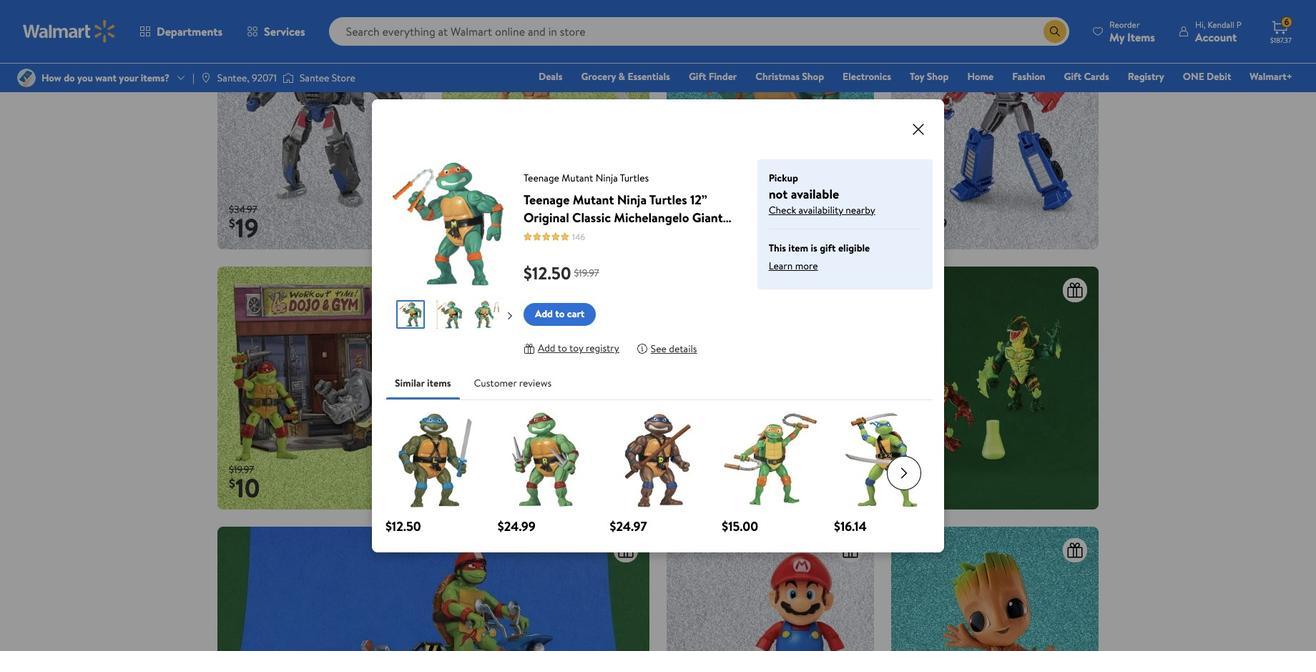Task type: locate. For each thing, give the bounding box(es) containing it.
0 horizontal spatial shop
[[803, 69, 825, 84]]

teenage up figure at top
[[524, 191, 570, 209]]

original
[[524, 209, 570, 227]]

debit
[[1207, 69, 1232, 84]]

0 vertical spatial 50
[[708, 215, 722, 233]]

finder
[[709, 69, 737, 84]]

gift left finder
[[689, 69, 707, 84]]

0 horizontal spatial $12.50
[[386, 518, 421, 536]]

$ inside $34.97 $ 19
[[229, 215, 235, 233]]

1 gift from the left
[[689, 69, 707, 84]]

$ for 14
[[454, 475, 460, 493]]

one debit link
[[1177, 69, 1238, 84]]

2 vertical spatial $19.97
[[229, 463, 254, 477]]

19
[[235, 211, 259, 246]]

Search search field
[[329, 17, 1070, 46]]

$24.99
[[498, 518, 536, 536]]

gift for gift finder
[[689, 69, 707, 84]]

shop
[[803, 69, 825, 84], [927, 69, 949, 84]]

$ inside $69 $ 34 50
[[678, 475, 685, 493]]

ninja
[[596, 171, 618, 185], [618, 191, 647, 209]]

registry
[[1128, 69, 1165, 84]]

home link
[[962, 69, 1001, 84]]

to left cart on the top left
[[556, 307, 565, 322]]

to left toy
[[558, 342, 567, 356]]

christmas
[[756, 69, 800, 84]]

check
[[769, 203, 797, 217]]

mutant up classic
[[562, 171, 594, 185]]

next slide of list image
[[502, 308, 519, 325]]

0 vertical spatial turtles
[[620, 171, 649, 185]]

turtles up michelangelo
[[620, 171, 649, 185]]

ninja right classic
[[618, 191, 647, 209]]

50 right $69
[[715, 475, 729, 493]]

teenage mutant ninja turtles 12 original classic michelangelo giant figure_b094a6c9 7610 402e b905 1e6cb4d7f44e.8c9f48115529901a93bd07c07c6af095.jpeg image
[[398, 302, 424, 327]]

item
[[789, 241, 809, 255]]

Walmart Site-Wide search field
[[329, 17, 1070, 46]]

$
[[229, 215, 235, 233], [454, 215, 460, 233], [678, 215, 685, 233], [903, 215, 910, 233], [229, 475, 235, 493], [454, 475, 460, 493], [678, 475, 685, 493]]

add inside button
[[538, 342, 556, 356]]

1 vertical spatial $12.50
[[386, 518, 421, 536]]

mutant up 146
[[573, 191, 614, 209]]

christmas shop
[[756, 69, 825, 84]]

gift for gift cards
[[1065, 69, 1082, 84]]

nintendo super mario 4 inch mario action figure with red power up image
[[667, 528, 875, 652]]

$19.97 for 10
[[229, 463, 254, 477]]

6
[[1285, 16, 1290, 28]]

$19.97 $ 10
[[229, 463, 260, 507]]

0 vertical spatial add
[[535, 307, 553, 322]]

michelangelo
[[614, 209, 690, 227]]

teenage
[[524, 171, 560, 185], [524, 191, 570, 209]]

gift
[[820, 241, 836, 255]]

0 vertical spatial $12.50
[[524, 261, 571, 285]]

ninja up classic
[[596, 171, 618, 185]]

1 horizontal spatial $12.50
[[524, 261, 571, 285]]

cart
[[567, 307, 585, 322]]

$16.14 link
[[835, 412, 931, 536]]

gift
[[689, 69, 707, 84], [1065, 69, 1082, 84]]

$19.97 inside $19.97 $ 10
[[229, 463, 254, 477]]

50 inside the $19.97 $ 12 50
[[708, 215, 722, 233]]

1 horizontal spatial shop
[[927, 69, 949, 84]]

mutant
[[562, 171, 594, 185], [573, 191, 614, 209]]

$24.97
[[610, 518, 648, 536]]

2 gift from the left
[[1065, 69, 1082, 84]]

1 horizontal spatial gift
[[1065, 69, 1082, 84]]

registry link
[[1122, 69, 1171, 84]]

to inside button
[[556, 307, 565, 322]]

50 for 34
[[715, 475, 729, 493]]

giant
[[693, 209, 723, 227]]

shop right christmas
[[803, 69, 825, 84]]

1 vertical spatial 50
[[715, 475, 729, 493]]

0 vertical spatial mutant
[[562, 171, 594, 185]]

add to cart
[[535, 307, 585, 322]]

$12.50
[[524, 261, 571, 285], [386, 518, 421, 536]]

christmas shop link
[[750, 69, 831, 84]]

1 vertical spatial add
[[538, 342, 556, 356]]

add
[[535, 307, 553, 322], [538, 342, 556, 356]]

shop right toy
[[927, 69, 949, 84]]

$19.97 inside the $19.97 $ 12 50
[[678, 202, 704, 217]]

electronics link
[[837, 69, 898, 84]]

12
[[685, 211, 708, 246]]

add inside button
[[535, 307, 553, 322]]

1 shop from the left
[[803, 69, 825, 84]]

$ inside $16.97 $ 14
[[454, 475, 460, 493]]

1 vertical spatial $19.97
[[574, 266, 600, 280]]

fashion link
[[1006, 69, 1052, 84]]

$24.99 link
[[498, 412, 595, 536]]

10
[[235, 471, 260, 507]]

items
[[427, 376, 451, 390]]

50 down 12"
[[708, 215, 722, 233]]

turtles
[[620, 171, 649, 185], [650, 191, 688, 209]]

add left toy
[[538, 342, 556, 356]]

1 horizontal spatial $19.97
[[574, 266, 600, 280]]

close dialog image
[[910, 121, 928, 138]]

$12.50 $19.97
[[524, 261, 600, 285]]

turtles left 12"
[[650, 191, 688, 209]]

$15.00 link
[[722, 412, 819, 536]]

customer reviews link
[[463, 366, 563, 400]]

$ for 34
[[678, 475, 685, 493]]

walmart image
[[23, 20, 116, 43]]

0 vertical spatial to
[[556, 307, 565, 322]]

1 vertical spatial teenage
[[524, 191, 570, 209]]

0 horizontal spatial gift
[[689, 69, 707, 84]]

0 vertical spatial teenage
[[524, 171, 560, 185]]

reviews
[[519, 376, 552, 390]]

toy
[[910, 69, 925, 84]]

teenage mutant ninja turtles 12" original classic michelangelo giant figure image
[[667, 7, 875, 250]]

$ inside $19.97 $ 10
[[229, 475, 235, 493]]

grocery
[[581, 69, 616, 84]]

transformers: earthspark skywarp kids toy action figure for boys and girls (8") image
[[442, 267, 650, 510]]

deals link
[[532, 69, 569, 84]]

1 vertical spatial to
[[558, 342, 567, 356]]

cards
[[1085, 69, 1110, 84]]

2 horizontal spatial $19.97
[[678, 202, 704, 217]]

one
[[1184, 69, 1205, 84]]

add for add to cart
[[535, 307, 553, 322]]

next slide of list image
[[887, 457, 922, 491]]

not
[[769, 185, 788, 203]]

$19.97
[[678, 202, 704, 217], [574, 266, 600, 280], [229, 463, 254, 477]]

gift cards
[[1065, 69, 1110, 84]]

gift left cards
[[1065, 69, 1082, 84]]

$ inside the $19.97 $ 12 50
[[678, 215, 685, 233]]

99
[[933, 215, 948, 233]]

50 inside $69 $ 34 50
[[715, 475, 729, 493]]

toy shop
[[910, 69, 949, 84]]

shop for toy shop
[[927, 69, 949, 84]]

0 horizontal spatial $19.97
[[229, 463, 254, 477]]

teenage up original
[[524, 171, 560, 185]]

fashion
[[1013, 69, 1046, 84]]

&
[[619, 69, 626, 84]]

add to toy registry button
[[524, 337, 620, 360]]

to
[[556, 307, 565, 322], [558, 342, 567, 356]]

learn more button
[[769, 255, 818, 278]]

teenage mutant ninja turtles: mutant mayhem battle cycle with exclusive raphael figure by playmates toys image
[[218, 528, 650, 652]]

to inside button
[[558, 342, 567, 356]]

1 teenage from the top
[[524, 171, 560, 185]]

add left cart on the top left
[[535, 307, 553, 322]]

0 vertical spatial $19.97
[[678, 202, 704, 217]]

customer reviews
[[474, 376, 552, 390]]

$19.97 inside $12.50 $19.97
[[574, 266, 600, 280]]

2 shop from the left
[[927, 69, 949, 84]]

grocery & essentials
[[581, 69, 671, 84]]



Task type: describe. For each thing, give the bounding box(es) containing it.
$16.14
[[835, 518, 867, 536]]

see
[[651, 342, 667, 356]]

beast lab dino beast creator, real bio mist and 80+ lights, sounds and reactions, ages 5+ image
[[667, 267, 1099, 510]]

gift finder
[[689, 69, 737, 84]]

$ inside $ 22 97
[[454, 215, 460, 233]]

this item is gift eligible learn more
[[769, 241, 870, 274]]

gift finder link
[[683, 69, 744, 84]]

$ for 12
[[678, 215, 685, 233]]

$ for 19
[[229, 215, 235, 233]]

figure
[[524, 227, 560, 244]]

$19.97 for 12
[[678, 202, 704, 217]]

6 $187.37
[[1271, 16, 1292, 45]]

more
[[796, 259, 818, 274]]

is
[[811, 241, 818, 255]]

grocery & essentials link
[[575, 69, 677, 84]]

toy shop link
[[904, 69, 956, 84]]

50 for 12
[[708, 215, 722, 233]]

$12.50 for $12.50
[[386, 518, 421, 536]]

deals
[[539, 69, 563, 84]]

$12.50 link
[[386, 412, 482, 536]]

to for cart
[[556, 307, 565, 322]]

shop for christmas shop
[[803, 69, 825, 84]]

2 teenage from the top
[[524, 191, 570, 209]]

$ 22 97
[[454, 211, 501, 246]]

pickup not available check availability nearby
[[769, 171, 876, 217]]

nearby
[[846, 203, 876, 217]]

$34.97 $ 19
[[229, 202, 259, 246]]

$ for 10
[[229, 475, 235, 493]]

1 vertical spatial turtles
[[650, 191, 688, 209]]

similar items
[[395, 376, 451, 390]]

d88a6c0f fb83 4c0c 8234 7739472a7588.833e6d7b09ae34b7f8af3e99945dbff0.jpeg image
[[435, 300, 464, 329]]

1 vertical spatial ninja
[[618, 191, 647, 209]]

$24.97 link
[[610, 412, 707, 536]]

$15.00
[[722, 518, 759, 536]]

1 vertical spatial mutant
[[573, 191, 614, 209]]

18
[[910, 211, 933, 246]]

$69
[[678, 463, 694, 477]]

$12.50 dialog
[[372, 99, 945, 553]]

teenage mutant ninja turtles mutant multicolored figure 2 pack - raphael versus rocksteady image
[[218, 267, 425, 510]]

customer
[[474, 376, 517, 390]]

available
[[791, 185, 840, 203]]

$12.50 for $12.50 $19.97
[[524, 261, 571, 285]]

97
[[488, 215, 501, 233]]

this
[[769, 241, 787, 255]]

similar items link
[[384, 366, 463, 400]]

walmart+
[[1251, 69, 1293, 84]]

registry
[[586, 342, 620, 356]]

$187.37
[[1271, 35, 1292, 45]]

product teenage-mutant-ninja-turtles-12-original-classic-michelangelo-giant-figure_b094a6c9-7610-402e-b905-1e6cb4d7f44e.8c9f48115529901a93bd07c07c6af095.jpeg image
[[384, 159, 513, 289]]

similar
[[395, 376, 425, 390]]

146
[[573, 231, 585, 243]]

details
[[669, 342, 697, 356]]

$69 $ 34 50
[[678, 463, 729, 507]]

pickup
[[769, 171, 799, 185]]

gift cards link
[[1058, 69, 1116, 84]]

$ 18 99
[[903, 211, 948, 246]]

add for add to toy registry
[[538, 342, 556, 356]]

transformers: earthspark optimus prime kids toy action figure for boys and girls (8") image
[[892, 7, 1099, 250]]

see details
[[651, 342, 697, 356]]

teenage mutant ninja turtles teenage mutant ninja turtles 12" original classic michelangelo giant figure
[[524, 171, 723, 244]]

transformers: rise of the beasts optimus primal converting mask kids toy action figure for boys and girls (9") image
[[218, 7, 425, 250]]

see details link
[[637, 337, 697, 360]]

78175988 649d 431e a1b6 badd2b191989.0a262fdfbcbacd0571b6583b88393588.jpeg image
[[473, 300, 502, 329]]

home
[[968, 69, 994, 84]]

$16.97 $ 14
[[454, 463, 485, 507]]

electronics
[[843, 69, 892, 84]]

$16.97
[[454, 463, 480, 477]]

34
[[685, 471, 715, 507]]

22
[[460, 211, 488, 246]]

14
[[460, 471, 485, 507]]

to for toy
[[558, 342, 567, 356]]

add to cart button
[[524, 303, 596, 326]]

marvel: guardians of the galaxy i am groot kids toy action figure for boys and girls (3") image
[[892, 528, 1099, 652]]

0 vertical spatial ninja
[[596, 171, 618, 185]]

wwe elite action figures, 6-inch collectible superstar with articulation & accessories image
[[442, 7, 650, 250]]

check availability nearby link
[[769, 203, 922, 217]]

add to toy registry
[[538, 342, 620, 356]]

classic
[[573, 209, 611, 227]]

toy
[[570, 342, 584, 356]]

walmart+ link
[[1244, 69, 1300, 84]]

12"
[[691, 191, 708, 209]]

$ inside $ 18 99
[[903, 215, 910, 233]]

$34.97
[[229, 202, 257, 217]]

learn
[[769, 259, 793, 274]]

$19.97 $ 12 50
[[678, 202, 722, 246]]

availability
[[799, 203, 844, 217]]

eligible
[[839, 241, 870, 255]]

essentials
[[628, 69, 671, 84]]



Task type: vqa. For each thing, say whether or not it's contained in the screenshot.
Similar items
yes



